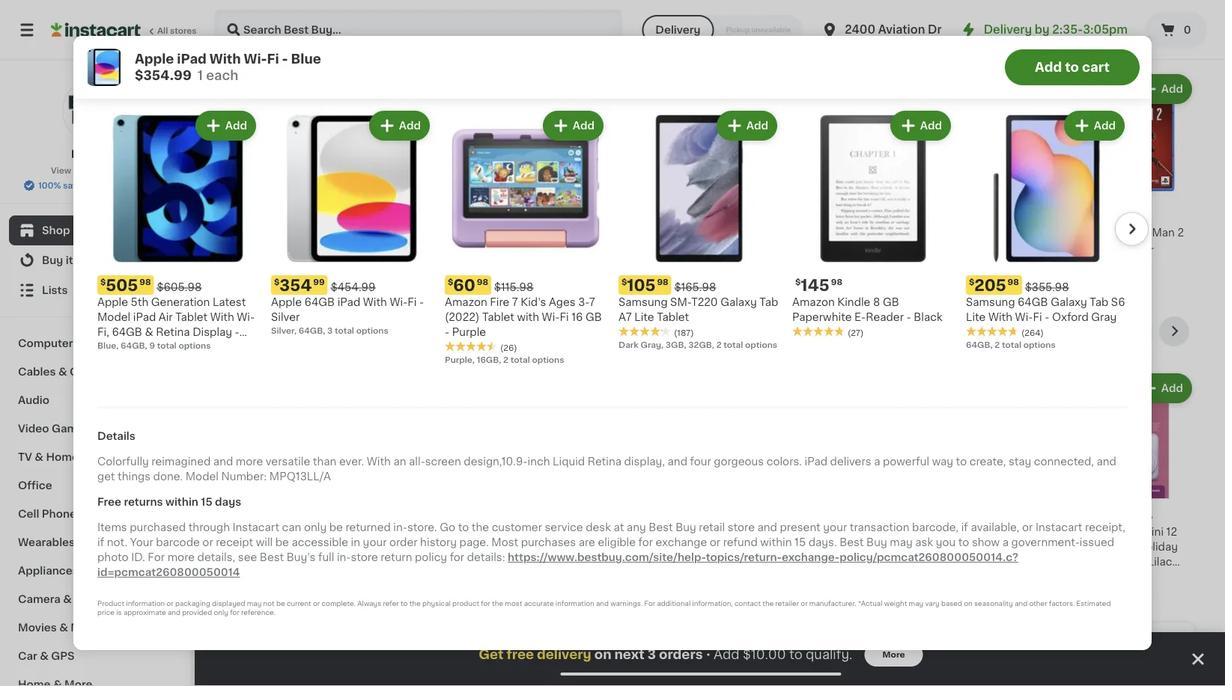 Task type: describe. For each thing, give the bounding box(es) containing it.
information,
[[692, 601, 733, 608]]

oxford
[[1052, 312, 1089, 323]]

con
[[646, 542, 668, 552]]

to inside colorfully reimagined and more versatile than ever. with an all-screen design,10.9-inch liquid retina display, and four gorgeous colors. ipad delivers a powerful way to create, stay connected, and get things done. model number: mpq13ll/a
[[956, 457, 967, 467]]

colorfully
[[97, 457, 149, 467]]

amazon for 145
[[792, 297, 835, 308]]

fi,
[[97, 327, 109, 338]]

video games link
[[9, 415, 182, 443]]

car
[[18, 652, 37, 662]]

and up number:
[[213, 457, 233, 467]]

boss
[[366, 636, 407, 652]]

buy up view pricing policy link
[[99, 149, 120, 160]]

the left physical
[[409, 601, 421, 608]]

1 vertical spatial store
[[351, 553, 378, 563]]

&-
[[447, 542, 460, 552]]

buy down the transaction
[[867, 538, 887, 548]]

add button for marvel's spider-man 2 launch edition – playstation 5
[[1133, 76, 1191, 103]]

- inside amazon kindle 8 gb paperwhite e-reader - black
[[907, 312, 911, 323]]

with inside apple ipad with wi-fi - blue $354.99 1 each
[[210, 53, 241, 66]]

wfh like a boss best buy
[[276, 636, 407, 669]]

$94.99 original price: $134.99 element
[[646, 206, 774, 225]]

best down digital
[[840, 538, 864, 548]]

$13.99 original price: $14.99 element
[[365, 505, 493, 525]]

99 for apple second generation pencil for ipad pro
[[678, 208, 689, 216]]

options inside insignia class f20 series led hd smart fire tv hd (720p), 32", f20 series, 4 total options
[[527, 284, 559, 292]]

- inside apple ipad with wi-fi - blue $354.99 1 each
[[282, 53, 288, 66]]

a inside colorfully reimagined and more versatile than ever. with an all-screen design,10.9-inch liquid retina display, and four gorgeous colors. ipad delivers a powerful way to create, stay connected, and get things done. model number: mpq13ll/a
[[874, 457, 880, 467]]

retina inside colorfully reimagined and more versatile than ever. with an all-screen design,10.9-inch liquid retina display, and four gorgeous colors. ipad delivers a powerful way to create, stay connected, and get things done. model number: mpq13ll/a
[[588, 457, 622, 467]]

add for fujifilm instax mini 12 camera with holiday photo bundle - lilac purple
[[1161, 383, 1183, 394]]

delivery
[[537, 649, 591, 662]]

1 vertical spatial be
[[275, 538, 289, 548]]

video inside video games link
[[18, 424, 49, 434]]

0 horizontal spatial policy
[[105, 167, 131, 175]]

0 vertical spatial if
[[961, 523, 968, 533]]

estimated
[[1077, 601, 1111, 608]]

add for samsung 64gb galaxy tab s6 lite with wi-fi - oxford gray
[[1094, 120, 1116, 131]]

policy inside items purchased through instacart can only be returned in-store. go to the customer service desk at any best buy retail store and present your transaction barcode, if available, or instacart receipt, if not. your barcode or receipt will be accessible in your order history page. most purchases are eligible for exchange or refund within 15 days. best buy may ask you to show a government-issued photo id. for more details, see best buy's full in-store return policy for details:
[[415, 553, 447, 563]]

mpq13ll/a
[[269, 472, 331, 482]]

product group containing 205
[[966, 108, 1128, 351]]

insignia for insignia class f20 series led hd smart fire tv hd (720p), 32", f20 series, 4 total options
[[505, 227, 546, 238]]

1 vertical spatial 4
[[1115, 647, 1124, 660]]

with inside 'fujifilm instax mini 12 camera with holiday photo bundle - lilac purple'
[[1111, 542, 1135, 552]]

physical
[[422, 601, 451, 608]]

with
[[517, 312, 539, 323]]

for inside items purchased through instacart can only be returned in-store. go to the customer service desk at any best buy retail store and present your transaction barcode, if available, or instacart receipt, if not. your barcode or receipt will be accessible in your order history page. most purchases are eligible for exchange or refund within 15 days. best buy may ask you to show a government-issued photo id. for more details, see best buy's full in-store return policy for details:
[[148, 553, 165, 563]]

for down "displayed"
[[230, 610, 239, 617]]

add for amazon fire 7 kid's ages 3-7 (2022) tablet with wi-fi 16 gb - purple
[[573, 120, 595, 131]]

options down the "display"
[[179, 342, 211, 350]]

apple for apple aluminum case with sports loop for gps watch se - starlight
[[926, 527, 957, 537]]

$ down macbook
[[274, 278, 280, 286]]

$454.99 for 60
[[331, 282, 376, 293]]

1 vertical spatial tv
[[18, 452, 32, 463]]

apple air tag
[[786, 227, 855, 238]]

tab inside samsung sm-t220 galaxy tab a7 lite tablet
[[760, 297, 778, 308]]

guarantee
[[115, 182, 159, 190]]

through
[[189, 523, 230, 533]]

returned
[[346, 523, 391, 533]]

$454.99 for 85
[[425, 212, 469, 223]]

appliances link
[[9, 557, 182, 586]]

bros.
[[291, 527, 317, 537]]

$85.98 original price: $145.98 element
[[505, 505, 634, 525]]

page.
[[460, 538, 489, 548]]

apple for apple ipad with wi-fi - blue blue, 64gb, 3 total options
[[365, 227, 396, 238]]

fire inside amazon octa-core processor fire hd 10 tablet
[[561, 542, 581, 552]]

add for apple 5th generation latest model ipad air tablet with wi- fi, 64gb & retina display - blue - 10.9"
[[225, 120, 247, 131]]

$ inside $ 94 99
[[649, 208, 654, 216]]

related
[[97, 67, 162, 83]]

ipad inside apple 64gb ipad with wi-fi - silver silver, 64gb, 3 total options
[[338, 297, 360, 308]]

- inside apple 64gb ipad with wi-fi - silver silver, 64gb, 3 total options
[[419, 297, 424, 308]]

best down will
[[260, 553, 284, 563]]

fi inside apple ipad with wi-fi - blue $354.99 1 each
[[267, 53, 279, 66]]

1 horizontal spatial 7
[[589, 297, 595, 308]]

(720p),
[[521, 272, 551, 280]]

purchased
[[130, 523, 186, 533]]

create,
[[970, 457, 1006, 467]]

options down with
[[532, 356, 564, 364]]

blue, inside product group
[[97, 342, 119, 350]]

to inside insignia 60w usb-c to usb-c charge-&-sync braided cable - black
[[474, 527, 485, 537]]

wi- inside apple 64gb ipad with wi-fi - silver silver, 64gb, 3 total options
[[390, 297, 408, 308]]

0 vertical spatial in-
[[393, 523, 407, 533]]

a inside the wfh like a boss best buy
[[353, 636, 363, 652]]

se
[[988, 557, 1002, 567]]

64gb inside apple 64gb ipad with wi-fi - silver silver, 64gb, 3 total options
[[304, 297, 335, 308]]

pro inside apple second generation pencil for ipad pro
[[671, 257, 689, 268]]

braided
[[365, 557, 406, 567]]

view all (10+)
[[1025, 327, 1095, 337]]

to inside treatment tracker modal dialog
[[789, 649, 803, 662]]

number:
[[221, 472, 267, 482]]

for inside apple aluminum case with sports loop for gps watch se - starlight
[[1020, 542, 1035, 552]]

product group containing 105
[[619, 108, 780, 351]]

wi- inside $ 205 98 $355.98 samsung 64gb galaxy tab s6 lite with wi-fi - oxford gray
[[1015, 312, 1033, 323]]

amazon kindle 8 gb paperwhite e-reader - black
[[792, 297, 943, 323]]

instacart logo image
[[51, 21, 141, 39]]

64gb, inside apple ipad with wi-fi - blue blue, 64gb, 3 total options
[[388, 257, 415, 265]]

full
[[318, 553, 334, 563]]

photo
[[97, 553, 129, 563]]

view inside view pricing policy link
[[51, 167, 71, 175]]

3-
[[578, 297, 589, 308]]

1 vertical spatial f20
[[572, 272, 588, 280]]

$ up apple ipad with wi-fi - blue blue, 64gb, 3 total options
[[368, 208, 374, 216]]

fi inside $ 205 98 $355.98 samsung 64gb galaxy tab s6 lite with wi-fi - oxford gray
[[1033, 312, 1042, 323]]

free
[[97, 497, 121, 508]]

or left packaging
[[167, 601, 173, 608]]

40mm,
[[967, 583, 997, 592]]

computers & tablets
[[18, 338, 132, 349]]

with inside $ 205 98 $355.98 samsung 64gb galaxy tab s6 lite with wi-fi - oxford gray
[[988, 312, 1013, 323]]

service type group
[[642, 15, 803, 45]]

items inside items purchased through instacart can only be returned in-store. go to the customer service desk at any best buy retail store and present your transaction barcode, if available, or instacart receipt, if not. your barcode or receipt will be accessible in your order history page. most purchases are eligible for exchange or refund within 15 days. best buy may ask you to show a government-issued photo id. for more details, see best buy's full in-store return policy for details:
[[97, 523, 127, 533]]

1 instacart from the left
[[233, 523, 279, 533]]

galaxy inside samsung sm-t220 galaxy tab a7 lite tablet
[[721, 297, 757, 308]]

$ 505 98
[[100, 277, 151, 293]]

cable inside "$ 54 apple usb-c to magsafe 3 charging cable for macbook pro - white - 6.6'"
[[225, 257, 256, 268]]

for down any
[[638, 538, 653, 548]]

$205.98 original price: $355.98 element
[[966, 276, 1128, 295]]

amazon inside $ 60 98 $115.98 amazon fire 7 kid's ages 3-7 (2022) tablet with wi-fi 16 gb - purple
[[445, 297, 487, 308]]

tv inside insignia class f20 series led hd smart fire tv hd (720p), 32", f20 series, 4 total options
[[528, 257, 541, 268]]

wi- inside apple ipad with wi-fi - blue $354.99 1 each
[[244, 53, 267, 66]]

add button for samsung sm-t220 galaxy tab a7 lite tablet
[[718, 112, 776, 139]]

receipt,
[[1085, 523, 1126, 533]]

2 instacart from the left
[[1036, 523, 1083, 533]]

best up pricing
[[71, 149, 96, 160]]

98 for 75
[[1097, 208, 1108, 216]]

3 inside apple ipad with wi-fi - blue blue, 64gb, 3 total options
[[417, 257, 422, 265]]

add button for apple 64gb ipad with wi-fi - silver
[[371, 112, 428, 139]]

a inside items purchased through instacart can only be returned in-store. go to the customer service desk at any best buy retail store and present your transaction barcode, if available, or instacart receipt, if not. your barcode or receipt will be accessible in your order history page. most purchases are eligible for exchange or refund within 15 days. best buy may ask you to show a government-issued photo id. for more details, see best buy's full in-store return policy for details:
[[1003, 538, 1009, 548]]

98 for 205
[[1008, 278, 1019, 286]]

add for apple 64gb ipad with wi-fi - silver
[[399, 120, 421, 131]]

gps inside apple aluminum case with sports loop for gps watch se - starlight
[[926, 557, 949, 567]]

$134.99
[[695, 212, 737, 223]]

with inside apple aluminum case with sports loop for gps watch se - starlight
[[926, 542, 951, 552]]

for down &-
[[450, 553, 464, 563]]

$105.98 original price: $165.98 element
[[619, 276, 780, 295]]

1 94 from the left
[[654, 207, 676, 223]]

ask
[[915, 538, 933, 548]]

or right current
[[313, 601, 320, 608]]

& for tablets
[[82, 338, 90, 349]]

item carousel region containing 505
[[76, 102, 1149, 372]]

inch
[[528, 457, 550, 467]]

to inside product information or packaging displayed may not be current or complete. always refer to the physical product for the most accurate information and warnings. for additional information, contact the retailer or manufacturer. *actual weight may vary based on seasonality and other factors. estimated price is approximate and provided only for reference.
[[401, 601, 408, 608]]

blue, inside apple ipad with wi-fi - blue blue, 64gb, 3 total options
[[365, 257, 386, 265]]

2 information from the left
[[556, 601, 594, 608]]

colorfully reimagined and more versatile than ever. with an all-screen design,10.9-inch liquid retina display, and four gorgeous colors. ipad delivers a powerful way to create, stay connected, and get things done. model number: mpq13ll/a
[[97, 457, 1117, 482]]

next
[[614, 649, 645, 662]]

and inside items purchased through instacart can only be returned in-store. go to the customer service desk at any best buy retail store and present your transaction barcode, if available, or instacart receipt, if not. your barcode or receipt will be accessible in your order history page. most purchases are eligible for exchange or refund within 15 days. best buy may ask you to show a government-issued photo id. for more details, see best buy's full in-store return policy for details:
[[758, 523, 777, 533]]

digital
[[833, 527, 867, 537]]

32gb,
[[688, 341, 714, 349]]

purple inside $ 60 98 $115.98 amazon fire 7 kid's ages 3-7 (2022) tablet with wi-fi 16 gb - purple
[[452, 327, 486, 338]]

the left the most
[[492, 601, 503, 608]]

ipad inside apple ipad with wi-fi - blue blue, 64gb, 3 total options
[[398, 227, 421, 238]]

blue inside "apple 5th generation latest model ipad air tablet with wi- fi, 64gb & retina display - blue - 10.9""
[[97, 342, 121, 353]]

& for video
[[63, 595, 72, 605]]

apple inside "$ 54 apple usb-c to magsafe 3 charging cable for macbook pro - white - 6.6'"
[[225, 227, 255, 238]]

product group containing 505
[[97, 108, 259, 353]]

7 for 60
[[512, 297, 518, 308]]

$ inside $ 205 98 $355.98 samsung 64gb galaxy tab s6 lite with wi-fi - oxford gray
[[969, 278, 975, 286]]

view for best sellers
[[1023, 27, 1048, 37]]

more inside items purchased through instacart can only be returned in-store. go to the customer service desk at any best buy retail store and present your transaction barcode, if available, or instacart receipt, if not. your barcode or receipt will be accessible in your order history page. most purchases are eligible for exchange or refund within 15 days. best buy may ask you to show a government-issued photo id. for more details, see best buy's full in-store return policy for details:
[[168, 553, 195, 563]]

kid's
[[521, 297, 546, 308]]

total inside adjustable, sport loop, gps, starlight, 40mm, 7 total options
[[1006, 583, 1026, 592]]

may up reference.
[[247, 601, 262, 608]]

2 94 from the left
[[795, 207, 817, 223]]

blue for apple ipad with wi-fi - blue blue, 64gb, 3 total options
[[365, 242, 388, 253]]

any
[[627, 523, 646, 533]]

loop
[[991, 542, 1018, 552]]

displayed
[[212, 601, 245, 608]]

for right product
[[481, 601, 490, 608]]

4 inside insignia class f20 series led hd smart fire tv hd (720p), 32", f20 series, 4 total options
[[621, 272, 626, 280]]

joy-
[[735, 527, 760, 537]]

$ 94 99
[[649, 207, 689, 223]]

western digital easystore 1tb external usb 3.0 portable drive - black
[[786, 527, 913, 582]]

0 vertical spatial air
[[820, 227, 834, 238]]

add for apple white 20w usb- c power adapter
[[1021, 84, 1043, 94]]

lilac
[[1148, 557, 1172, 567]]

7 for sport
[[999, 583, 1004, 592]]

pro inside "$ 54 apple usb-c to magsafe 3 charging cable for macbook pro - white - 6.6'"
[[328, 257, 345, 268]]

gray
[[1091, 312, 1117, 323]]

c up the return
[[392, 542, 401, 552]]

$ inside the $ 75 98
[[1070, 208, 1075, 216]]

to right go
[[458, 523, 469, 533]]

camera & video link
[[9, 586, 182, 614]]

fujifilm
[[1067, 527, 1105, 537]]

$194.99 original price: $254.99 element
[[926, 505, 1055, 525]]

air inside "apple 5th generation latest model ipad air tablet with wi- fi, 64gb & retina display - blue - 10.9""
[[159, 312, 173, 323]]

kindle
[[837, 297, 871, 308]]

or down retail
[[710, 538, 721, 548]]

0 horizontal spatial in-
[[337, 553, 351, 563]]

accurate
[[524, 601, 554, 608]]

buy up exchange
[[676, 523, 696, 533]]

0 vertical spatial store
[[728, 523, 755, 533]]

powerful
[[883, 457, 929, 467]]

$354.99 original price: $454.99 element for 60
[[271, 276, 433, 295]]

apple 5th generation latest model ipad air tablet with wi- fi, 64gb & retina display - blue - 10.9"
[[97, 297, 255, 353]]

(264)
[[1021, 329, 1044, 337]]

to inside "$ 54 apple usb-c to magsafe 3 charging cable for macbook pro - white - 6.6'"
[[296, 227, 307, 238]]

85 up customer
[[514, 507, 535, 523]]

neon
[[710, 542, 738, 552]]

gorgeous
[[714, 457, 764, 467]]

id.
[[131, 553, 145, 563]]

receipt
[[216, 538, 253, 548]]

tablet for apple 5th generation latest model ipad air tablet with wi- fi, 64gb & retina display - blue - 10.9"
[[175, 312, 208, 323]]

- inside 'fujifilm instax mini 12 camera with holiday photo bundle - lilac purple'
[[1140, 557, 1145, 567]]

$85.98 original price: $95.98 element
[[1067, 505, 1195, 525]]

$ 354 99 for 60
[[274, 277, 325, 293]]

1tb
[[841, 542, 860, 552]]

tab inside $ 205 98 $355.98 samsung 64gb galaxy tab s6 lite with wi-fi - oxford gray
[[1090, 297, 1109, 308]]

with inside "apple 5th generation latest model ipad air tablet with wi- fi, 64gb & retina display - blue - 10.9""
[[210, 312, 234, 323]]

total inside insignia class f20 series led hd smart fire tv hd (720p), 32", f20 series, 4 total options
[[505, 284, 525, 292]]

may left vary
[[909, 601, 924, 608]]

trending now
[[225, 324, 340, 340]]

the inside items purchased through instacart can only be returned in-store. go to the customer service desk at any best buy retail store and present your transaction barcode, if available, or instacart receipt, if not. your barcode or receipt will be accessible in your order history page. most purchases are eligible for exchange or refund within 15 days. best buy may ask you to show a government-issued photo id. for more details, see best buy's full in-store return policy for details:
[[472, 523, 489, 533]]

$354.99
[[135, 69, 192, 82]]

free
[[507, 649, 534, 662]]

packaging
[[175, 601, 210, 608]]

computers & tablets link
[[9, 330, 182, 358]]

0 vertical spatial be
[[329, 523, 343, 533]]

second
[[679, 227, 720, 238]]

the left retailer
[[763, 601, 774, 608]]

most
[[492, 538, 518, 548]]

trending
[[225, 324, 299, 340]]

or up government-
[[1022, 523, 1033, 533]]

s6
[[1111, 297, 1125, 308]]

nintendo inside $ 65 super mario bros. wonder - nintendo switch physical
[[276, 542, 325, 552]]

add for samsung sm-t220 galaxy tab a7 lite tablet
[[746, 120, 768, 131]]

exchange
[[656, 538, 707, 548]]

model inside colorfully reimagined and more versatile than ever. with an all-screen design,10.9-inch liquid retina display, and four gorgeous colors. ipad delivers a powerful way to create, stay connected, and get things done. model number: mpq13ll/a
[[186, 472, 219, 482]]

and left warnings.
[[596, 601, 609, 608]]

usb- up &-
[[436, 527, 463, 537]]

1 horizontal spatial items
[[166, 67, 213, 83]]

gps inside "link"
[[51, 652, 75, 662]]

(187)
[[674, 329, 694, 337]]

usb- inside apple white 20w usb- c power adapter
[[1020, 227, 1047, 238]]

0 horizontal spatial hd
[[505, 272, 519, 280]]

delivery for delivery by 2:35-3:05pm
[[984, 24, 1032, 35]]

portable
[[831, 557, 875, 567]]

$115.98
[[494, 282, 533, 293]]

0 horizontal spatial your
[[363, 538, 387, 548]]

movies & music
[[18, 623, 103, 634]]

- inside western digital easystore 1tb external usb 3.0 portable drive - black
[[908, 557, 913, 567]]

$ inside $ 505 98
[[100, 278, 106, 286]]

nintendo inside 85 nintendo switch joy- con (l)/(r), neon pink/neon green
[[646, 527, 694, 537]]

- inside apple aluminum case with sports loop for gps watch se - starlight
[[1005, 557, 1009, 567]]

history
[[420, 538, 457, 548]]

lite inside $ 205 98 $355.98 samsung 64gb galaxy tab s6 lite with wi-fi - oxford gray
[[966, 312, 986, 323]]

to right you
[[958, 538, 969, 548]]

fi inside apple ipad with wi-fi - blue blue, 64gb, 3 total options
[[469, 227, 478, 238]]

or down through
[[202, 538, 213, 548]]

manufacturer.
[[809, 601, 856, 608]]

amazon for $145.98
[[505, 527, 548, 537]]

video inside camera & video link
[[74, 595, 105, 605]]

options down (264)
[[1023, 341, 1056, 349]]

usb- up braided
[[365, 542, 392, 552]]

cables
[[18, 367, 56, 377]]

show
[[1058, 647, 1094, 660]]

c inside apple white 20w usb- c power adapter
[[926, 242, 935, 253]]

samsung inside $ 205 98 $355.98 samsung 64gb galaxy tab s6 lite with wi-fi - oxford gray
[[966, 297, 1015, 308]]

item carousel region containing best sellers
[[225, 17, 1195, 305]]

& for chargers
[[58, 367, 67, 377]]

3.0
[[811, 557, 828, 567]]

to inside button
[[1065, 61, 1079, 74]]



Task type: vqa. For each thing, say whether or not it's contained in the screenshot.
(est.) for The Fresh Market Center Cut Atlantic Salmon Portions
no



Task type: locate. For each thing, give the bounding box(es) containing it.
starlight
[[926, 572, 971, 582]]

product group containing 145
[[792, 108, 954, 339]]

insignia inside insignia class f20 series led hd smart fire tv hd (720p), 32", f20 series, 4 total options
[[505, 227, 546, 238]]

blue for apple ipad with wi-fi - blue $354.99 1 each
[[291, 53, 321, 66]]

6.6'
[[265, 272, 285, 283]]

2 horizontal spatial amazon
[[792, 297, 835, 308]]

1 horizontal spatial retina
[[588, 457, 622, 467]]

354 for 60
[[280, 277, 312, 293]]

shop link
[[9, 216, 182, 246]]

0 vertical spatial video
[[18, 424, 49, 434]]

samsung down 205
[[966, 297, 1015, 308]]

tablet down sm-
[[657, 312, 689, 323]]

1 horizontal spatial store
[[728, 523, 755, 533]]

0 horizontal spatial store
[[351, 553, 378, 563]]

1 vertical spatial purple
[[1067, 572, 1101, 582]]

switch up neon
[[697, 527, 733, 537]]

0 vertical spatial f20
[[580, 227, 601, 238]]

wi- inside apple ipad with wi-fi - blue blue, 64gb, 3 total options
[[451, 227, 469, 238]]

1 horizontal spatial within
[[760, 538, 792, 548]]

2 down (26)
[[503, 356, 508, 364]]

on inside treatment tracker modal dialog
[[594, 649, 611, 662]]

orders
[[659, 649, 703, 662]]

all stores link
[[51, 9, 198, 51]]

0 horizontal spatial only
[[214, 610, 228, 617]]

cell
[[18, 509, 39, 520]]

air
[[820, 227, 834, 238], [159, 312, 173, 323]]

apple inside apple second generation pencil for ipad pro
[[646, 227, 676, 238]]

0 vertical spatial $ 354 99
[[368, 207, 419, 223]]

98 inside the $ 75 98
[[1097, 208, 1108, 216]]

tv up office
[[18, 452, 32, 463]]

hd inside amazon octa-core processor fire hd 10 tablet
[[584, 542, 601, 552]]

1 vertical spatial $ 354 99
[[274, 277, 325, 293]]

sport
[[976, 571, 1000, 580]]

$60.98 original price: $115.98 element
[[445, 276, 607, 295]]

computers
[[18, 338, 79, 349]]

1 horizontal spatial blue
[[291, 53, 321, 66]]

camera inside 'fujifilm instax mini 12 camera with holiday photo bundle - lilac purple'
[[1067, 542, 1108, 552]]

64gb, inside apple 64gb ipad with wi-fi - silver silver, 64gb, 3 total options
[[299, 327, 325, 335]]

16gb,
[[477, 356, 501, 364]]

wonder
[[225, 542, 266, 552]]

1 horizontal spatial hd
[[565, 242, 582, 253]]

2 horizontal spatial 64gb
[[1018, 297, 1048, 308]]

$ 354 99 down macbook
[[274, 277, 325, 293]]

may inside items purchased through instacart can only be returned in-store. go to the customer service desk at any best buy retail store and present your transaction barcode, if available, or instacart receipt, if not. your barcode or receipt will be accessible in your order history page. most purchases are eligible for exchange or refund within 15 days. best buy may ask you to show a government-issued photo id. for more details, see best buy's full in-store return policy for details:
[[890, 538, 913, 548]]

1 horizontal spatial white
[[960, 227, 991, 238]]

99 inside 94 99
[[818, 208, 830, 216]]

aluminum
[[960, 527, 1013, 537]]

add button for samsung 64gb galaxy tab s6 lite with wi-fi - oxford gray
[[1065, 112, 1123, 139]]

1 information from the left
[[126, 601, 165, 608]]

again
[[76, 255, 105, 266]]

samsung sm-t220 galaxy tab a7 lite tablet
[[619, 297, 778, 323]]

$354.99 original price: $454.99 element
[[365, 206, 493, 225], [271, 276, 433, 295]]

wi- up (264)
[[1015, 312, 1033, 323]]

99 for apple ipad with wi-fi - blue
[[407, 208, 419, 216]]

& inside "apple 5th generation latest model ipad air tablet with wi- fi, 64gb & retina display - blue - 10.9""
[[145, 327, 153, 338]]

tablet down processor
[[505, 557, 537, 567]]

$ up marvel's
[[1070, 208, 1075, 216]]

galaxy up 'oxford'
[[1051, 297, 1087, 308]]

& for music
[[59, 623, 68, 634]]

days.
[[809, 538, 837, 548]]

holiday
[[1138, 542, 1178, 552]]

gb inside $ 60 98 $115.98 amazon fire 7 kid's ages 3-7 (2022) tablet with wi-fi 16 gb - purple
[[586, 312, 602, 323]]

$505.98 original price: $605.98 element
[[97, 276, 259, 295]]

85 up fujifilm
[[1075, 507, 1097, 523]]

64gb inside "apple 5th generation latest model ipad air tablet with wi- fi, 64gb & retina display - blue - 10.9""
[[112, 327, 142, 338]]

options inside adjustable, sport loop, gps, starlight, 40mm, 7 total options
[[926, 595, 959, 604]]

2 vertical spatial black
[[786, 572, 815, 582]]

than
[[313, 457, 337, 467]]

buy left it
[[42, 255, 63, 266]]

1 vertical spatial if
[[97, 538, 104, 548]]

98 up 5th
[[139, 278, 151, 286]]

best up con
[[649, 523, 673, 533]]

contact
[[735, 601, 761, 608]]

0 vertical spatial on
[[964, 601, 973, 608]]

1 vertical spatial retina
[[588, 457, 622, 467]]

and left four at the bottom of page
[[668, 457, 687, 467]]

only up accessible
[[304, 523, 327, 533]]

product
[[97, 601, 124, 608]]

(26)
[[500, 344, 517, 352]]

0 horizontal spatial model
[[97, 312, 130, 323]]

2 vertical spatial all
[[1097, 647, 1112, 660]]

generation for 505
[[151, 297, 210, 308]]

product group containing add
[[926, 71, 1055, 255]]

0 horizontal spatial galaxy
[[721, 297, 757, 308]]

vary
[[925, 601, 940, 608]]

bundle
[[1101, 557, 1138, 567]]

c up page.
[[463, 527, 472, 537]]

tab right "t220"
[[760, 297, 778, 308]]

0 vertical spatial a
[[874, 457, 880, 467]]

edition
[[1108, 242, 1145, 253]]

$ inside "$ 54 apple usb-c to magsafe 3 charging cable for macbook pro - white - 6.6'"
[[228, 208, 233, 216]]

0 horizontal spatial lite
[[634, 312, 654, 323]]

0 vertical spatial 354
[[374, 207, 406, 223]]

apple inside apple aluminum case with sports loop for gps watch se - starlight
[[926, 527, 957, 537]]

within inside items purchased through instacart can only be returned in-store. go to the customer service desk at any best buy retail store and present your transaction barcode, if available, or instacart receipt, if not. your barcode or receipt will be accessible in your order history page. most purchases are eligible for exchange or refund within 15 days. best buy may ask you to show a government-issued photo id. for more details, see best buy's full in-store return policy for details:
[[760, 538, 792, 548]]

505
[[106, 277, 138, 293]]

apple for apple air tag
[[786, 227, 817, 238]]

1 horizontal spatial if
[[961, 523, 968, 533]]

1 vertical spatial within
[[760, 538, 792, 548]]

0 vertical spatial nintendo
[[646, 527, 694, 537]]

0 horizontal spatial if
[[97, 538, 104, 548]]

64gb up the now
[[304, 297, 335, 308]]

black inside insignia 60w usb-c to usb-c charge-&-sync braided cable - black
[[450, 557, 478, 567]]

add button for apple 5th generation latest model ipad air tablet with wi- fi, 64gb & retina display - blue - 10.9"
[[197, 112, 255, 139]]

hd for insignia
[[565, 242, 582, 253]]

1 horizontal spatial $454.99
[[425, 212, 469, 223]]

0 vertical spatial black
[[914, 312, 943, 323]]

354 down macbook
[[280, 277, 312, 293]]

98 for 105
[[657, 278, 669, 286]]

0 button
[[1146, 12, 1207, 48]]

processor
[[505, 542, 559, 552]]

1 vertical spatial in-
[[337, 553, 351, 563]]

add button for fujifilm instax mini 12 camera with holiday photo bundle - lilac purple
[[1133, 375, 1191, 402]]

options inside apple 64gb ipad with wi-fi - silver silver, 64gb, 3 total options
[[356, 327, 389, 335]]

add for marvel's spider-man 2 launch edition – playstation 5
[[1161, 84, 1183, 94]]

0 vertical spatial only
[[304, 523, 327, 533]]

3 inside apple 64gb ipad with wi-fi - silver silver, 64gb, 3 total options
[[327, 327, 333, 335]]

1 horizontal spatial generation
[[646, 242, 705, 253]]

apple for apple 5th generation latest model ipad air tablet with wi- fi, 64gb & retina display - blue - 10.9"
[[97, 297, 128, 308]]

99 up second
[[678, 208, 689, 216]]

games
[[52, 424, 90, 434]]

view for trending now
[[1025, 327, 1051, 337]]

1 horizontal spatial 94
[[795, 207, 817, 223]]

0 horizontal spatial 15
[[201, 497, 212, 508]]

if up sports
[[961, 523, 968, 533]]

0 vertical spatial 15
[[201, 497, 212, 508]]

$ up magsafe
[[228, 208, 233, 216]]

2 right man
[[1178, 227, 1184, 238]]

satisfaction
[[63, 182, 113, 190]]

add button for amazon kindle 8 gb paperwhite e-reader - black
[[892, 112, 950, 139]]

0 vertical spatial blue,
[[365, 257, 386, 265]]

0 horizontal spatial 7
[[512, 297, 518, 308]]

64gb
[[304, 297, 335, 308], [1018, 297, 1048, 308], [112, 327, 142, 338]]

fire down series
[[505, 257, 525, 268]]

options right '32gb,'
[[745, 341, 777, 349]]

1 pro from the left
[[328, 257, 345, 268]]

fire down octa-
[[561, 542, 581, 552]]

tab up gray
[[1090, 297, 1109, 308]]

your
[[823, 523, 847, 533], [363, 538, 387, 548]]

dark gray, 3gb, 32gb, 2 total options
[[619, 341, 777, 349]]

get free delivery on next 3 orders • add $10.00 to qualify.
[[479, 649, 853, 662]]

205
[[975, 277, 1006, 293]]

led
[[541, 242, 562, 253]]

$ 354 99 for 85
[[368, 207, 419, 223]]

fire inside insignia class f20 series led hd smart fire tv hd (720p), 32", f20 series, 4 total options
[[505, 257, 525, 268]]

2 down 205
[[995, 341, 1000, 349]]

2400 aviation dr button
[[821, 9, 942, 51]]

1 galaxy from the left
[[721, 297, 757, 308]]

amazon up the (2022)
[[445, 297, 487, 308]]

$ inside $ 105 98
[[622, 278, 627, 286]]

model down reimagined
[[186, 472, 219, 482]]

0 vertical spatial 4
[[621, 272, 626, 280]]

blue,
[[365, 257, 386, 265], [97, 342, 119, 350]]

delivery button
[[642, 15, 714, 45]]

354 for 85
[[374, 207, 406, 223]]

more inside colorfully reimagined and more versatile than ever. with an all-screen design,10.9-inch liquid retina display, and four gorgeous colors. ipad delivers a powerful way to create, stay connected, and get things done. model number: mpq13ll/a
[[236, 457, 263, 467]]

•
[[706, 649, 711, 661]]

0 horizontal spatial 354
[[280, 277, 312, 293]]

camera up movies
[[18, 595, 61, 605]]

94 up apple air tag
[[795, 207, 817, 223]]

generation inside "apple 5th generation latest model ipad air tablet with wi- fi, 64gb & retina display - blue - 10.9""
[[151, 297, 210, 308]]

98 right 60
[[477, 278, 488, 286]]

customer
[[492, 523, 542, 533]]

1 horizontal spatial tab
[[1090, 297, 1109, 308]]

accessible
[[292, 538, 348, 548]]

1 horizontal spatial policy
[[415, 553, 447, 563]]

1 horizontal spatial your
[[823, 523, 847, 533]]

apple for apple 64gb ipad with wi-fi - silver silver, 64gb, 3 total options
[[271, 297, 302, 308]]

7 down the series,
[[589, 297, 595, 308]]

10
[[603, 542, 615, 552]]

2 vertical spatial view
[[1025, 327, 1051, 337]]

options down (720p),
[[527, 284, 559, 292]]

0 vertical spatial generation
[[646, 242, 705, 253]]

1 vertical spatial switch
[[225, 557, 260, 567]]

1 horizontal spatial pro
[[671, 257, 689, 268]]

for inside apple second generation pencil for ipad pro
[[742, 242, 757, 253]]

cell phone accessories
[[18, 509, 145, 520]]

ipad inside apple second generation pencil for ipad pro
[[646, 257, 669, 268]]

$ inside $ 145 98
[[795, 278, 801, 286]]

1 lite from the left
[[634, 312, 654, 323]]

2 horizontal spatial a
[[1003, 538, 1009, 548]]

sellers
[[266, 24, 323, 40]]

1 vertical spatial insignia
[[365, 527, 406, 537]]

98 right 145
[[831, 278, 843, 286]]

reimagined
[[152, 457, 211, 467]]

cable inside insignia 60w usb-c to usb-c charge-&-sync braided cable - black
[[409, 557, 440, 567]]

2 right '32gb,'
[[716, 341, 722, 349]]

fi down best sellers
[[267, 53, 279, 66]]

(l)/(r),
[[670, 542, 707, 552]]

1 vertical spatial all
[[1053, 327, 1066, 337]]

1 vertical spatial video
[[74, 595, 105, 605]]

gps up adjustable,
[[926, 557, 949, 567]]

1 vertical spatial 354
[[280, 277, 312, 293]]

98 for 505
[[139, 278, 151, 286]]

& for gps
[[40, 652, 49, 662]]

1 horizontal spatial air
[[820, 227, 834, 238]]

switch inside 85 nintendo switch joy- con (l)/(r), neon pink/neon green
[[697, 527, 733, 537]]

appliances
[[18, 566, 78, 577]]

add button for amazon fire 7 kid's ages 3-7 (2022) tablet with wi-fi 16 gb - purple
[[544, 112, 602, 139]]

5
[[1130, 257, 1137, 268]]

85 up series
[[514, 207, 535, 223]]

dark
[[619, 341, 639, 349]]

98 inside $ 85 98
[[537, 208, 548, 216]]

wi- down apple ipad with wi-fi - blue blue, 64gb, 3 total options
[[390, 297, 408, 308]]

85 inside 85 nintendo switch joy- con (l)/(r), neon pink/neon green
[[654, 507, 675, 523]]

blue inside apple ipad with wi-fi - blue blue, 64gb, 3 total options
[[365, 242, 388, 253]]

1 vertical spatial blue
[[365, 242, 388, 253]]

2 lite from the left
[[966, 312, 986, 323]]

options inside apple ipad with wi-fi - blue blue, 64gb, 3 total options
[[446, 257, 478, 265]]

$354.99 original price: $454.99 element for 85
[[365, 206, 493, 225]]

1 vertical spatial a
[[1003, 538, 1009, 548]]

all-
[[409, 457, 425, 467]]

apple inside "apple 5th generation latest model ipad air tablet with wi- fi, 64gb & retina display - blue - 10.9""
[[97, 297, 128, 308]]

98 for 85
[[537, 208, 548, 216]]

tablet inside samsung sm-t220 galaxy tab a7 lite tablet
[[657, 312, 689, 323]]

on left the next
[[594, 649, 611, 662]]

fi inside apple 64gb ipad with wi-fi - silver silver, 64gb, 3 total options
[[408, 297, 417, 308]]

*actual
[[858, 601, 883, 608]]

retail
[[699, 523, 725, 533]]

be inside product information or packaging displayed may not be current or complete. always refer to the physical product for the most accurate information and warnings. for additional information, contact the retailer or manufacturer. *actual weight may vary based on seasonality and other factors. estimated price is approximate and provided only for reference.
[[276, 601, 285, 608]]

$ down power
[[969, 278, 975, 286]]

reference.
[[241, 610, 276, 617]]

f20 up smart
[[580, 227, 601, 238]]

0 horizontal spatial on
[[594, 649, 611, 662]]

0 horizontal spatial cable
[[225, 257, 256, 268]]

2 tab from the left
[[1090, 297, 1109, 308]]

& for home
[[35, 452, 43, 463]]

94 up apple second generation pencil for ipad pro
[[654, 207, 676, 223]]

product group
[[225, 71, 353, 283], [365, 71, 493, 267], [505, 71, 634, 294], [646, 71, 774, 270], [786, 71, 914, 252], [926, 71, 1055, 255], [1067, 71, 1195, 282], [97, 108, 259, 353], [271, 108, 433, 337], [445, 108, 607, 366], [619, 108, 780, 351], [792, 108, 954, 339], [966, 108, 1128, 351], [1067, 371, 1195, 582]]

gb right 16
[[586, 312, 602, 323]]

$165.98
[[675, 282, 716, 293]]

sm-
[[670, 297, 691, 308]]

physical
[[225, 571, 261, 580]]

0 horizontal spatial blue
[[97, 342, 121, 353]]

1 horizontal spatial nintendo
[[646, 527, 694, 537]]

wi- down the ages
[[542, 312, 560, 323]]

fire inside $ 60 98 $115.98 amazon fire 7 kid's ages 3-7 (2022) tablet with wi-fi 16 gb - purple
[[490, 297, 510, 308]]

$ 85 98
[[508, 207, 548, 223]]

gps
[[926, 557, 949, 567], [51, 652, 75, 662]]

free returns within 15 days
[[97, 497, 241, 508]]

99 for apple 64gb ipad with wi-fi - silver
[[313, 278, 325, 286]]

3 inside "$ 54 apple usb-c to magsafe 3 charging cable for macbook pro - white - 6.6'"
[[274, 242, 281, 253]]

apple 64gb ipad with wi-fi - silver silver, 64gb, 3 total options
[[271, 297, 424, 335]]

1 vertical spatial gb
[[586, 312, 602, 323]]

generation for 94
[[646, 242, 705, 253]]

cable down magsafe
[[225, 257, 256, 268]]

0 horizontal spatial 94
[[654, 207, 676, 223]]

0 horizontal spatial nintendo
[[276, 542, 325, 552]]

cable down 'charge-'
[[409, 557, 440, 567]]

lite right a7
[[634, 312, 654, 323]]

2 vertical spatial fire
[[561, 542, 581, 552]]

98 for 60
[[477, 278, 488, 286]]

model inside "apple 5th generation latest model ipad air tablet with wi- fi, 64gb & retina display - blue - 10.9""
[[97, 312, 130, 323]]

$454.99 up apple ipad with wi-fi - blue blue, 64gb, 3 total options
[[425, 212, 469, 223]]

with inside apple ipad with wi-fi - blue blue, 64gb, 3 total options
[[424, 227, 448, 238]]

case
[[1015, 527, 1042, 537]]

0 horizontal spatial air
[[159, 312, 173, 323]]

to right refer
[[401, 601, 408, 608]]

0 horizontal spatial retina
[[156, 327, 190, 338]]

item carousel region containing trending now
[[225, 317, 1195, 611]]

0 vertical spatial purple
[[452, 327, 486, 338]]

item carousel region
[[225, 17, 1195, 305], [76, 102, 1149, 372], [225, 317, 1195, 611], [612, 683, 1126, 687]]

insignia for insignia 60w usb-c to usb-c charge-&-sync braided cable - black
[[365, 527, 406, 537]]

four
[[690, 457, 711, 467]]

1 vertical spatial only
[[214, 610, 228, 617]]

and right connected,
[[1097, 457, 1117, 467]]

98 inside $ 205 98 $355.98 samsung 64gb galaxy tab s6 lite with wi-fi - oxford gray
[[1008, 278, 1019, 286]]

$ up series
[[508, 208, 514, 216]]

buy inside the wfh like a boss best buy
[[304, 659, 325, 669]]

64gb inside $ 205 98 $355.98 samsung 64gb galaxy tab s6 lite with wi-fi - oxford gray
[[1018, 297, 1048, 308]]

1 vertical spatial white
[[225, 272, 255, 283]]

1 horizontal spatial cable
[[409, 557, 440, 567]]

photo
[[1067, 557, 1098, 567]]

2 pro from the left
[[671, 257, 689, 268]]

policy/pcmcat260800050014.c?
[[840, 553, 1018, 563]]

with inside apple 64gb ipad with wi-fi - silver silver, 64gb, 3 total options
[[363, 297, 387, 308]]

0 horizontal spatial items
[[97, 523, 127, 533]]

354 up apple ipad with wi-fi - blue blue, 64gb, 3 total options
[[374, 207, 406, 223]]

product group containing 54
[[225, 71, 353, 283]]

within down the done.
[[165, 497, 198, 508]]

and down packaging
[[168, 610, 180, 617]]

information up the approximate
[[126, 601, 165, 608]]

view all (30+)
[[1023, 27, 1095, 37]]

None search field
[[214, 9, 623, 51]]

1 horizontal spatial 64gb
[[304, 297, 335, 308]]

0 horizontal spatial for
[[148, 553, 165, 563]]

98 for 145
[[831, 278, 843, 286]]

1 vertical spatial 15
[[795, 538, 806, 548]]

16
[[572, 312, 583, 323]]

samsung inside samsung sm-t220 galaxy tab a7 lite tablet
[[619, 297, 668, 308]]

fi up 60
[[469, 227, 478, 238]]

view inside "view all (30+)" popup button
[[1023, 27, 1048, 37]]

product group containing 60
[[445, 108, 607, 366]]

eligible
[[598, 538, 636, 548]]

ipad
[[177, 53, 207, 66], [398, 227, 421, 238], [646, 257, 669, 268], [338, 297, 360, 308], [133, 312, 156, 323], [805, 457, 828, 467]]

and left other
[[1015, 601, 1028, 608]]

2 samsung from the left
[[966, 297, 1015, 308]]

4
[[621, 272, 626, 280], [1115, 647, 1124, 660]]

$ inside $ 60 98 $115.98 amazon fire 7 kid's ages 3-7 (2022) tablet with wi-fi 16 gb - purple
[[448, 278, 453, 286]]

all for $
[[1051, 27, 1063, 37]]

add button for apple white 20w usb- c power adapter
[[993, 76, 1050, 103]]

more down barcode
[[168, 553, 195, 563]]

pricing
[[73, 167, 103, 175]]

0 horizontal spatial gps
[[51, 652, 75, 662]]

for inside "$ 54 apple usb-c to magsafe 3 charging cable for macbook pro - white - 6.6'"
[[258, 257, 273, 268]]

white inside apple white 20w usb- c power adapter
[[960, 227, 991, 238]]

blue, up apple 64gb ipad with wi-fi - silver silver, 64gb, 3 total options
[[365, 257, 386, 265]]

2 galaxy from the left
[[1051, 297, 1087, 308]]

car & gps
[[18, 652, 75, 662]]

usb- inside "$ 54 apple usb-c to magsafe 3 charging cable for macbook pro - white - 6.6'"
[[258, 227, 285, 238]]

apple for apple second generation pencil for ipad pro
[[646, 227, 676, 238]]

video games
[[18, 424, 90, 434]]

1 tab from the left
[[760, 297, 778, 308]]

0 horizontal spatial 4
[[621, 272, 626, 280]]

store up "refund"
[[728, 523, 755, 533]]

hd for amazon
[[584, 542, 601, 552]]

7 down $115.98
[[512, 297, 518, 308]]

$254.99
[[983, 512, 1027, 522]]

1 vertical spatial generation
[[151, 297, 210, 308]]

0 horizontal spatial blue,
[[97, 342, 119, 350]]

all stores
[[157, 27, 197, 35]]

tv
[[528, 257, 541, 268], [18, 452, 32, 463]]

1 horizontal spatial delivery
[[984, 24, 1032, 35]]

10.9"
[[131, 342, 157, 353]]

0 vertical spatial model
[[97, 312, 130, 323]]

smart
[[585, 242, 616, 253]]

$94.99 original price: $104.99 element
[[786, 206, 914, 225]]

topics/return-
[[706, 553, 782, 563]]

pro down charging
[[328, 257, 345, 268]]

0 horizontal spatial camera
[[18, 595, 61, 605]]

1 vertical spatial cable
[[409, 557, 440, 567]]

buy it again
[[42, 255, 105, 266]]

amazon inside amazon octa-core processor fire hd 10 tablet
[[505, 527, 548, 537]]

hd up $115.98
[[505, 272, 519, 280]]

$85.98 original price: $155.98 element
[[505, 206, 634, 225]]

1 horizontal spatial lite
[[966, 312, 986, 323]]

tablet inside "apple 5th generation latest model ipad air tablet with wi- fi, 64gb & retina display - blue - 10.9""
[[175, 312, 208, 323]]

1 vertical spatial $354.99 original price: $454.99 element
[[271, 276, 433, 295]]

black inside western digital easystore 1tb external usb 3.0 portable drive - black
[[786, 572, 815, 582]]

98 right 75 at the top of page
[[1097, 208, 1108, 216]]

apple for apple ipad with wi-fi - blue $354.99 1 each
[[135, 53, 174, 66]]

or right retailer
[[801, 601, 808, 608]]

98 right 205
[[1008, 278, 1019, 286]]

2 vertical spatial hd
[[584, 542, 601, 552]]

product group containing 75
[[1067, 71, 1195, 282]]

0 vertical spatial switch
[[697, 527, 733, 537]]

$ up apple white 20w usb- c power adapter
[[929, 208, 935, 216]]

related items
[[97, 67, 213, 83]]

0 vertical spatial within
[[165, 497, 198, 508]]

it
[[66, 255, 73, 266]]

c inside "$ 54 apple usb-c to magsafe 3 charging cable for macbook pro - white - 6.6'"
[[285, 227, 294, 238]]

& inside "link"
[[40, 652, 49, 662]]

all
[[157, 27, 168, 35]]

video
[[18, 424, 49, 434], [74, 595, 105, 605]]

for down case
[[1020, 542, 1035, 552]]

0 horizontal spatial video
[[18, 424, 49, 434]]

buy down wfh
[[304, 659, 325, 669]]

fire down $115.98
[[490, 297, 510, 308]]

best inside the wfh like a boss best buy
[[276, 659, 301, 669]]

$454.99 up apple 64gb ipad with wi-fi - silver silver, 64gb, 3 total options
[[331, 282, 376, 293]]

id=pcmcat260800050014
[[97, 568, 240, 578]]

–
[[1148, 242, 1154, 253]]

lite down 205
[[966, 312, 986, 323]]

98 inside $ 145 98
[[831, 278, 843, 286]]

1 vertical spatial camera
[[18, 595, 61, 605]]

purple inside 'fujifilm instax mini 12 camera with holiday photo bundle - lilac purple'
[[1067, 572, 1101, 582]]

apple for apple white 20w usb- c power adapter
[[926, 227, 957, 238]]

amazon up processor
[[505, 527, 548, 537]]

354
[[374, 207, 406, 223], [280, 277, 312, 293]]

tablet for samsung sm-t220 galaxy tab a7 lite tablet
[[657, 312, 689, 323]]

tablet for amazon octa-core processor fire hd 10 tablet
[[505, 557, 537, 567]]

20w
[[993, 227, 1017, 238]]

64gb down $355.98
[[1018, 297, 1048, 308]]

0 vertical spatial your
[[823, 523, 847, 533]]

instacart up will
[[233, 523, 279, 533]]

0 vertical spatial gps
[[926, 557, 949, 567]]

best buy logo image
[[63, 78, 128, 144]]

add inside button
[[1035, 61, 1062, 74]]

98 inside $ 60 98 $115.98 amazon fire 7 kid's ages 3-7 (2022) tablet with wi-fi 16 gb - purple
[[477, 278, 488, 286]]

retina right liquid
[[588, 457, 622, 467]]

treatment tracker modal dialog
[[195, 633, 1225, 687]]

apple inside apple white 20w usb- c power adapter
[[926, 227, 957, 238]]

black down sync
[[450, 557, 478, 567]]

total inside apple ipad with wi-fi - blue blue, 64gb, 3 total options
[[424, 257, 444, 265]]

if left not.
[[97, 538, 104, 548]]

$ 105 98
[[622, 277, 669, 293]]

tablet inside $ 60 98 $115.98 amazon fire 7 kid's ages 3-7 (2022) tablet with wi-fi 16 gb - purple
[[482, 312, 514, 323]]

0 vertical spatial $454.99
[[425, 212, 469, 223]]

c
[[285, 227, 294, 238], [926, 242, 935, 253], [463, 527, 472, 537], [392, 542, 401, 552]]

- inside $ 65 super mario bros. wonder - nintendo switch physical
[[268, 542, 273, 552]]

model up fi,
[[97, 312, 130, 323]]

latest
[[213, 297, 246, 308]]

0 horizontal spatial tv
[[18, 452, 32, 463]]

1 vertical spatial hd
[[505, 272, 519, 280]]

- inside apple ipad with wi-fi - blue blue, 64gb, 3 total options
[[480, 227, 485, 238]]

- inside $ 205 98 $355.98 samsung 64gb galaxy tab s6 lite with wi-fi - oxford gray
[[1045, 312, 1050, 323]]

western
[[786, 527, 830, 537]]

1 vertical spatial policy
[[415, 553, 447, 563]]

$155.98
[[554, 212, 596, 223]]

https://www.bestbuy.com/site/help-
[[508, 553, 706, 563]]

1 samsung from the left
[[619, 297, 668, 308]]

pro up $165.98
[[671, 257, 689, 268]]

instacart up government-
[[1036, 523, 1083, 533]]

spider-
[[1113, 227, 1152, 238]]

99 inside $ 94 99
[[678, 208, 689, 216]]

lite inside samsung sm-t220 galaxy tab a7 lite tablet
[[634, 312, 654, 323]]

& up movies & music
[[63, 595, 72, 605]]

add for amazon kindle 8 gb paperwhite e-reader - black
[[920, 120, 942, 131]]

fi inside $ 60 98 $115.98 amazon fire 7 kid's ages 3-7 (2022) tablet with wi-fi 16 gb - purple
[[560, 312, 569, 323]]

15 inside items purchased through instacart can only be returned in-store. go to the customer service desk at any best buy retail store and present your transaction barcode, if available, or instacart receipt, if not. your barcode or receipt will be accessible in your order history page. most purchases are eligible for exchange or refund within 15 days. best buy may ask you to show a government-issued photo id. for more details, see best buy's full in-store return policy for details:
[[795, 538, 806, 548]]

gb inside amazon kindle 8 gb paperwhite e-reader - black
[[883, 297, 899, 308]]

your up days.
[[823, 523, 847, 533]]

blue down fi,
[[97, 342, 121, 353]]

to right $10.00
[[789, 649, 803, 662]]

delivery for delivery
[[656, 25, 701, 35]]

drive
[[878, 557, 906, 567]]

best down wfh
[[276, 659, 301, 669]]

gps down movies & music
[[51, 652, 75, 662]]

1 horizontal spatial in-
[[393, 523, 407, 533]]

all for 85
[[1053, 327, 1066, 337]]



